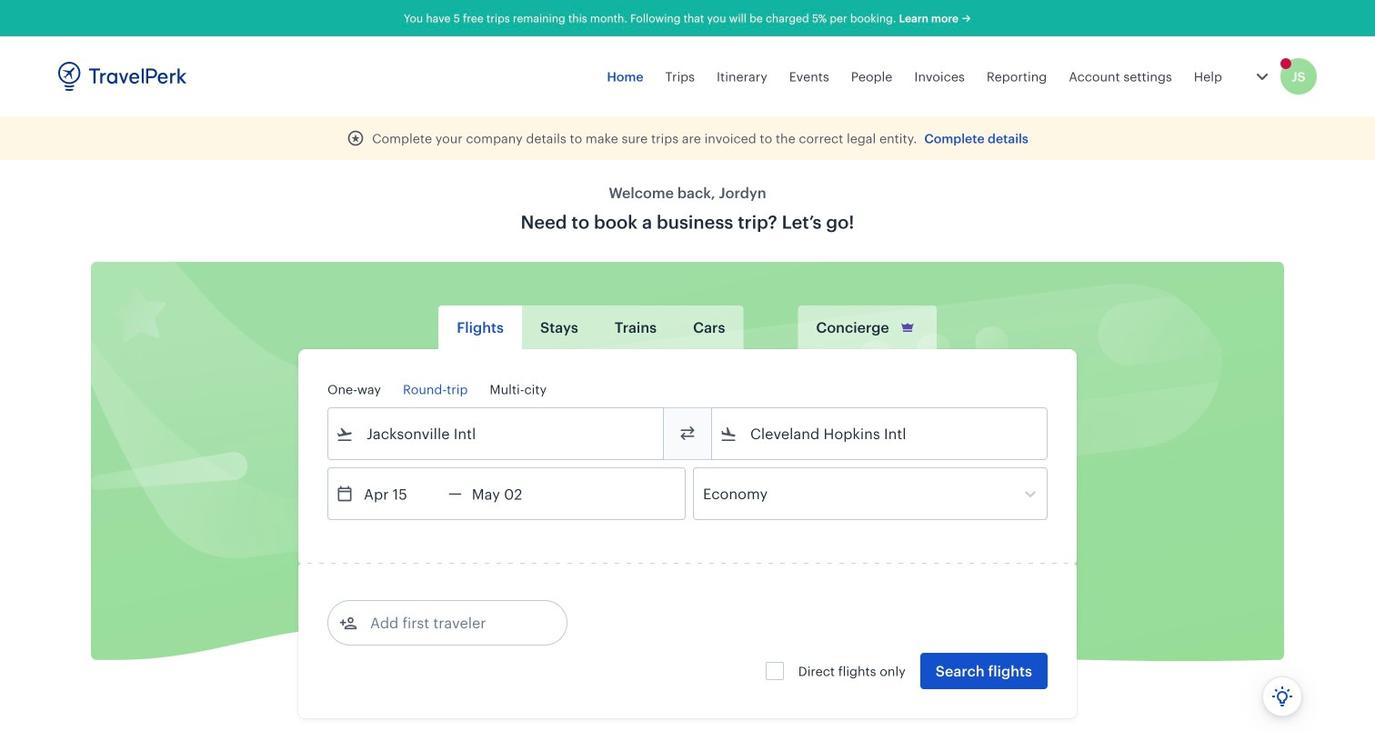 Task type: vqa. For each thing, say whether or not it's contained in the screenshot.
Spirit Airlines image
no



Task type: describe. For each thing, give the bounding box(es) containing it.
Depart text field
[[354, 468, 448, 519]]

Return text field
[[462, 468, 556, 519]]

Add first traveler search field
[[357, 608, 547, 638]]



Task type: locate. For each thing, give the bounding box(es) containing it.
From search field
[[354, 419, 639, 448]]

To search field
[[738, 419, 1023, 448]]



